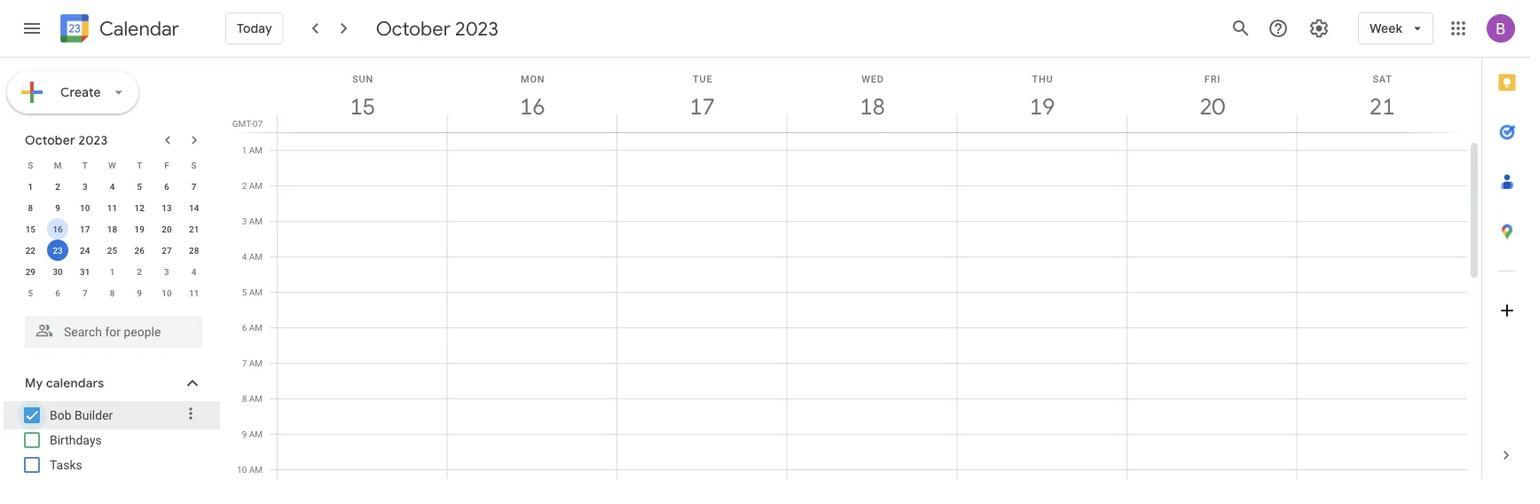 Task type: locate. For each thing, give the bounding box(es) containing it.
0 horizontal spatial 18
[[107, 224, 117, 234]]

birthdays
[[50, 433, 102, 447]]

0 vertical spatial october 2023
[[376, 16, 499, 41]]

0 horizontal spatial t
[[82, 160, 88, 170]]

1 horizontal spatial 15
[[349, 92, 374, 121]]

5 up 12 element
[[137, 181, 142, 192]]

3 up 10 'element'
[[82, 181, 88, 192]]

18 up 25
[[107, 224, 117, 234]]

7 inside november 7 "element"
[[82, 287, 88, 298]]

1 down gmt-
[[242, 145, 247, 155]]

0 horizontal spatial 11
[[107, 202, 117, 213]]

1 up november 8 element
[[110, 266, 115, 277]]

1 horizontal spatial 10
[[162, 287, 172, 298]]

15 up 22 on the bottom left of the page
[[25, 224, 36, 234]]

2 horizontal spatial 8
[[242, 393, 247, 404]]

s left 'm'
[[28, 160, 33, 170]]

2 horizontal spatial 4
[[242, 251, 247, 262]]

1 am
[[242, 145, 263, 155]]

16 element
[[47, 218, 68, 240]]

2023 down 'create'
[[78, 132, 108, 148]]

2 horizontal spatial 10
[[237, 464, 247, 475]]

20 down 13
[[162, 224, 172, 234]]

0 vertical spatial 19
[[1029, 92, 1054, 121]]

1 row from the top
[[17, 154, 208, 176]]

0 vertical spatial 15
[[349, 92, 374, 121]]

6 am
[[242, 322, 263, 333]]

11 element
[[102, 197, 123, 218]]

wed
[[862, 73, 884, 84]]

1 horizontal spatial 20
[[1199, 92, 1224, 121]]

11 for 11 element
[[107, 202, 117, 213]]

november 2 element
[[129, 261, 150, 282]]

6 down 30 element
[[55, 287, 60, 298]]

2 vertical spatial 6
[[242, 322, 247, 333]]

1 vertical spatial 10
[[162, 287, 172, 298]]

7
[[191, 181, 197, 192], [82, 287, 88, 298], [242, 358, 247, 368]]

1 horizontal spatial 11
[[189, 287, 199, 298]]

1
[[242, 145, 247, 155], [28, 181, 33, 192], [110, 266, 115, 277]]

6 for 6 am
[[242, 322, 247, 333]]

0 vertical spatial 21
[[1369, 92, 1394, 121]]

3
[[82, 181, 88, 192], [242, 216, 247, 226], [164, 266, 169, 277]]

15
[[349, 92, 374, 121], [25, 224, 36, 234]]

19 link
[[1022, 86, 1063, 127]]

19 element
[[129, 218, 150, 240]]

0 horizontal spatial october
[[25, 132, 75, 148]]

1 vertical spatial 8
[[110, 287, 115, 298]]

9 am from the top
[[249, 429, 263, 439]]

2
[[242, 180, 247, 191], [55, 181, 60, 192], [137, 266, 142, 277]]

1 vertical spatial 9
[[137, 287, 142, 298]]

0 vertical spatial 9
[[55, 202, 60, 213]]

2 horizontal spatial 5
[[242, 287, 247, 297]]

4 row from the top
[[17, 218, 208, 240]]

1 horizontal spatial 3
[[164, 266, 169, 277]]

0 vertical spatial 4
[[110, 181, 115, 192]]

4 for 4 am
[[242, 251, 247, 262]]

8 am from the top
[[249, 393, 263, 404]]

17 column header
[[617, 58, 788, 132]]

8 down '7 am'
[[242, 393, 247, 404]]

0 horizontal spatial 16
[[53, 224, 63, 234]]

thu 19
[[1029, 73, 1054, 121]]

0 horizontal spatial 7
[[82, 287, 88, 298]]

9
[[55, 202, 60, 213], [137, 287, 142, 298], [242, 429, 247, 439]]

7 for 7 am
[[242, 358, 247, 368]]

16 inside cell
[[53, 224, 63, 234]]

19
[[1029, 92, 1054, 121], [134, 224, 145, 234]]

2 down 1 am
[[242, 180, 247, 191]]

2 for 2 am
[[242, 180, 247, 191]]

1 inside grid
[[242, 145, 247, 155]]

4 up 11 element
[[110, 181, 115, 192]]

28 element
[[183, 240, 205, 261]]

18 inside row
[[107, 224, 117, 234]]

0 vertical spatial 6
[[164, 181, 169, 192]]

0 horizontal spatial 17
[[80, 224, 90, 234]]

0 vertical spatial 10
[[80, 202, 90, 213]]

18 column header
[[787, 58, 958, 132]]

9 inside grid
[[242, 429, 247, 439]]

row containing 1
[[17, 176, 208, 197]]

10 up the 17 element at the top of page
[[80, 202, 90, 213]]

thu
[[1032, 73, 1054, 84]]

2 down 26 element
[[137, 266, 142, 277]]

6 row from the top
[[17, 261, 208, 282]]

2 t from the left
[[137, 160, 142, 170]]

10 for 10 'element'
[[80, 202, 90, 213]]

1 vertical spatial 6
[[55, 287, 60, 298]]

2 horizontal spatial 2
[[242, 180, 247, 191]]

my calendars
[[25, 375, 104, 391]]

1 vertical spatial 4
[[242, 251, 247, 262]]

10
[[80, 202, 90, 213], [162, 287, 172, 298], [237, 464, 247, 475]]

october 2023 grid
[[17, 154, 208, 303]]

2 horizontal spatial 1
[[242, 145, 247, 155]]

0 vertical spatial 3
[[82, 181, 88, 192]]

today
[[237, 20, 272, 36]]

2 horizontal spatial 3
[[242, 216, 247, 226]]

20 inside 20 column header
[[1199, 92, 1224, 121]]

0 vertical spatial 1
[[242, 145, 247, 155]]

23
[[53, 245, 63, 256]]

8 up 15 element
[[28, 202, 33, 213]]

5 am from the top
[[249, 287, 263, 297]]

15 inside row
[[25, 224, 36, 234]]

1 up 15 element
[[28, 181, 33, 192]]

7 down 31 element on the bottom left of page
[[82, 287, 88, 298]]

2 vertical spatial 9
[[242, 429, 247, 439]]

tue 17
[[689, 73, 714, 121]]

8 inside grid
[[242, 393, 247, 404]]

settings menu image
[[1309, 18, 1330, 39]]

2 horizontal spatial 9
[[242, 429, 247, 439]]

20 link
[[1192, 86, 1233, 127]]

2 row from the top
[[17, 176, 208, 197]]

1 inside november 1 element
[[110, 266, 115, 277]]

am down 9 am
[[249, 464, 263, 475]]

15 down sun
[[349, 92, 374, 121]]

october 2023
[[376, 16, 499, 41], [25, 132, 108, 148]]

0 vertical spatial 20
[[1199, 92, 1224, 121]]

17 down tue at the left top
[[689, 92, 714, 121]]

21 down sat
[[1369, 92, 1394, 121]]

1 vertical spatial 15
[[25, 224, 36, 234]]

6 inside 'element'
[[55, 287, 60, 298]]

am up '7 am'
[[249, 322, 263, 333]]

1 horizontal spatial 1
[[110, 266, 115, 277]]

9 am
[[242, 429, 263, 439]]

october
[[376, 16, 451, 41], [25, 132, 75, 148]]

1 vertical spatial 18
[[107, 224, 117, 234]]

0 horizontal spatial 2
[[55, 181, 60, 192]]

1 vertical spatial 19
[[134, 224, 145, 234]]

5 am
[[242, 287, 263, 297]]

november 1 element
[[102, 261, 123, 282]]

am
[[249, 145, 263, 155], [249, 180, 263, 191], [249, 216, 263, 226], [249, 251, 263, 262], [249, 287, 263, 297], [249, 322, 263, 333], [249, 358, 263, 368], [249, 393, 263, 404], [249, 429, 263, 439], [249, 464, 263, 475]]

1 vertical spatial 11
[[189, 287, 199, 298]]

tab list
[[1483, 58, 1532, 430]]

november 9 element
[[129, 282, 150, 303]]

18 down wed
[[859, 92, 884, 121]]

2 horizontal spatial 7
[[242, 358, 247, 368]]

18
[[859, 92, 884, 121], [107, 224, 117, 234]]

16 down mon
[[519, 92, 544, 121]]

10 element
[[74, 197, 96, 218]]

grid
[[227, 58, 1482, 480]]

31 element
[[74, 261, 96, 282]]

1 horizontal spatial 2023
[[455, 16, 499, 41]]

4 up november 11 element
[[191, 266, 197, 277]]

2 vertical spatial 4
[[191, 266, 197, 277]]

1 vertical spatial 2023
[[78, 132, 108, 148]]

am down 1 am
[[249, 180, 263, 191]]

15 inside column header
[[349, 92, 374, 121]]

1 vertical spatial 3
[[242, 216, 247, 226]]

07
[[253, 118, 263, 129]]

2 vertical spatial 7
[[242, 358, 247, 368]]

sat
[[1373, 73, 1393, 84]]

21 up 28
[[189, 224, 199, 234]]

1 t from the left
[[82, 160, 88, 170]]

None search field
[[0, 309, 220, 348]]

25 element
[[102, 240, 123, 261]]

mon
[[521, 73, 545, 84]]

am for 8 am
[[249, 393, 263, 404]]

20 down the 'fri'
[[1199, 92, 1224, 121]]

1 vertical spatial 16
[[53, 224, 63, 234]]

1 horizontal spatial 18
[[859, 92, 884, 121]]

8 down november 1 element
[[110, 287, 115, 298]]

5 for november 5 element
[[28, 287, 33, 298]]

4 am
[[242, 251, 263, 262]]

0 vertical spatial 17
[[689, 92, 714, 121]]

my calendars list
[[4, 399, 220, 479]]

support image
[[1268, 18, 1289, 39]]

18 element
[[102, 218, 123, 240]]

today button
[[225, 7, 284, 50]]

s
[[28, 160, 33, 170], [191, 160, 197, 170]]

11 down the november 4 element
[[189, 287, 199, 298]]

2 vertical spatial 8
[[242, 393, 247, 404]]

16 up 23
[[53, 224, 63, 234]]

1 horizontal spatial 16
[[519, 92, 544, 121]]

3 down 2 am
[[242, 216, 247, 226]]

t right 'm'
[[82, 160, 88, 170]]

1 vertical spatial october
[[25, 132, 75, 148]]

november 8 element
[[102, 282, 123, 303]]

1 horizontal spatial 8
[[110, 287, 115, 298]]

17 up 24
[[80, 224, 90, 234]]

1 vertical spatial 20
[[162, 224, 172, 234]]

0 horizontal spatial 20
[[162, 224, 172, 234]]

row group containing 1
[[17, 176, 208, 303]]

12
[[134, 202, 145, 213]]

Search for people text field
[[35, 316, 192, 348]]

9 up 10 am
[[242, 429, 247, 439]]

am down '6 am'
[[249, 358, 263, 368]]

am for 4 am
[[249, 251, 263, 262]]

0 horizontal spatial 15
[[25, 224, 36, 234]]

1 vertical spatial 7
[[82, 287, 88, 298]]

1 horizontal spatial 4
[[191, 266, 197, 277]]

t left the f
[[137, 160, 142, 170]]

4 up 5 am
[[242, 251, 247, 262]]

row
[[17, 154, 208, 176], [17, 176, 208, 197], [17, 197, 208, 218], [17, 218, 208, 240], [17, 240, 208, 261], [17, 261, 208, 282], [17, 282, 208, 303]]

0 horizontal spatial october 2023
[[25, 132, 108, 148]]

29 element
[[20, 261, 41, 282]]

23, today element
[[47, 240, 68, 261]]

21 inside column header
[[1369, 92, 1394, 121]]

3 am from the top
[[249, 216, 263, 226]]

sat 21
[[1369, 73, 1394, 121]]

10 am
[[237, 464, 263, 475]]

7 for november 7 "element"
[[82, 287, 88, 298]]

1 horizontal spatial t
[[137, 160, 142, 170]]

5 row from the top
[[17, 240, 208, 261]]

0 vertical spatial 16
[[519, 92, 544, 121]]

t
[[82, 160, 88, 170], [137, 160, 142, 170]]

17 inside column header
[[689, 92, 714, 121]]

0 horizontal spatial s
[[28, 160, 33, 170]]

2 vertical spatial 10
[[237, 464, 247, 475]]

6 for november 6 'element'
[[55, 287, 60, 298]]

0 vertical spatial 7
[[191, 181, 197, 192]]

3 am
[[242, 216, 263, 226]]

9 for november 9 element
[[137, 287, 142, 298]]

1 vertical spatial october 2023
[[25, 132, 108, 148]]

am down 2 am
[[249, 216, 263, 226]]

2023 up 16 column header at the left top of page
[[455, 16, 499, 41]]

10 am from the top
[[249, 464, 263, 475]]

0 horizontal spatial 2023
[[78, 132, 108, 148]]

0 vertical spatial 11
[[107, 202, 117, 213]]

row group
[[17, 176, 208, 303]]

2 horizontal spatial 6
[[242, 322, 247, 333]]

7 am from the top
[[249, 358, 263, 368]]

4
[[110, 181, 115, 192], [242, 251, 247, 262], [191, 266, 197, 277]]

21 link
[[1362, 86, 1403, 127]]

3 row from the top
[[17, 197, 208, 218]]

16 inside mon 16
[[519, 92, 544, 121]]

1 horizontal spatial october
[[376, 16, 451, 41]]

1 horizontal spatial 2
[[137, 266, 142, 277]]

october up 'm'
[[25, 132, 75, 148]]

20 element
[[156, 218, 177, 240]]

0 vertical spatial 8
[[28, 202, 33, 213]]

6 am from the top
[[249, 322, 263, 333]]

16
[[519, 92, 544, 121], [53, 224, 63, 234]]

0 horizontal spatial 8
[[28, 202, 33, 213]]

2 vertical spatial 1
[[110, 266, 115, 277]]

14 element
[[183, 197, 205, 218]]

8 for 8 am
[[242, 393, 247, 404]]

8
[[28, 202, 33, 213], [110, 287, 115, 298], [242, 393, 247, 404]]

am down '7 am'
[[249, 393, 263, 404]]

0 vertical spatial october
[[376, 16, 451, 41]]

s right the f
[[191, 160, 197, 170]]

11 up 18 element
[[107, 202, 117, 213]]

1 vertical spatial 21
[[189, 224, 199, 234]]

15 link
[[342, 86, 383, 127]]

0 vertical spatial 2023
[[455, 16, 499, 41]]

1 horizontal spatial october 2023
[[376, 16, 499, 41]]

0 horizontal spatial 21
[[189, 224, 199, 234]]

2023
[[455, 16, 499, 41], [78, 132, 108, 148]]

grid containing 15
[[227, 58, 1482, 480]]

5 for 5 am
[[242, 287, 247, 297]]

0 horizontal spatial 6
[[55, 287, 60, 298]]

21
[[1369, 92, 1394, 121], [189, 224, 199, 234]]

am down the '07'
[[249, 145, 263, 155]]

0 horizontal spatial 5
[[28, 287, 33, 298]]

am down '8 am'
[[249, 429, 263, 439]]

am up 5 am
[[249, 251, 263, 262]]

1 horizontal spatial s
[[191, 160, 197, 170]]

20 column header
[[1127, 58, 1298, 132]]

2 down 'm'
[[55, 181, 60, 192]]

1 vertical spatial 1
[[28, 181, 33, 192]]

row containing 15
[[17, 218, 208, 240]]

4 for the november 4 element
[[191, 266, 197, 277]]

5
[[137, 181, 142, 192], [242, 287, 247, 297], [28, 287, 33, 298]]

2 am from the top
[[249, 180, 263, 191]]

2 vertical spatial 3
[[164, 266, 169, 277]]

7 row from the top
[[17, 282, 208, 303]]

6
[[164, 181, 169, 192], [55, 287, 60, 298], [242, 322, 247, 333]]

10 down november 3 element
[[162, 287, 172, 298]]

10 inside 'element'
[[80, 202, 90, 213]]

november 3 element
[[156, 261, 177, 282]]

19 down 'thu'
[[1029, 92, 1054, 121]]

9 down november 2 element
[[137, 287, 142, 298]]

5 down "4 am" at the bottom left of the page
[[242, 287, 247, 297]]

20
[[1199, 92, 1224, 121], [162, 224, 172, 234]]

1 horizontal spatial 17
[[689, 92, 714, 121]]

30 element
[[47, 261, 68, 282]]

1 vertical spatial 17
[[80, 224, 90, 234]]

7 down '6 am'
[[242, 358, 247, 368]]

11
[[107, 202, 117, 213], [189, 287, 199, 298]]

19 up 26
[[134, 224, 145, 234]]

6 up '7 am'
[[242, 322, 247, 333]]

create
[[60, 84, 101, 100]]

17
[[689, 92, 714, 121], [80, 224, 90, 234]]

1 horizontal spatial 6
[[164, 181, 169, 192]]

0 vertical spatial 18
[[859, 92, 884, 121]]

6 up 13 element
[[164, 181, 169, 192]]

1 am from the top
[[249, 145, 263, 155]]

1 horizontal spatial 9
[[137, 287, 142, 298]]

4 am from the top
[[249, 251, 263, 262]]

am for 7 am
[[249, 358, 263, 368]]

9 up 16 element
[[55, 202, 60, 213]]

7 up 14 element
[[191, 181, 197, 192]]

10 down 9 am
[[237, 464, 247, 475]]

0 horizontal spatial 10
[[80, 202, 90, 213]]

my
[[25, 375, 43, 391]]

5 down 29 element at the bottom
[[28, 287, 33, 298]]

1 horizontal spatial 19
[[1029, 92, 1054, 121]]

3 down the '27' element
[[164, 266, 169, 277]]

october up 15 column header
[[376, 16, 451, 41]]

am down "4 am" at the bottom left of the page
[[249, 287, 263, 297]]

fri 20
[[1199, 73, 1224, 121]]

1 for november 1 element
[[110, 266, 115, 277]]

1 horizontal spatial 7
[[191, 181, 197, 192]]



Task type: describe. For each thing, give the bounding box(es) containing it.
17 element
[[74, 218, 96, 240]]

22 element
[[20, 240, 41, 261]]

3 for november 3 element
[[164, 266, 169, 277]]

15 column header
[[277, 58, 448, 132]]

30
[[53, 266, 63, 277]]

bob builder list item
[[4, 399, 220, 429]]

am for 6 am
[[249, 322, 263, 333]]

2 s from the left
[[191, 160, 197, 170]]

24
[[80, 245, 90, 256]]

16 column header
[[447, 58, 618, 132]]

row containing s
[[17, 154, 208, 176]]

bob
[[50, 408, 71, 422]]

23 cell
[[44, 240, 71, 261]]

calendar element
[[57, 11, 179, 50]]

wed 18
[[859, 73, 884, 121]]

my calendars button
[[4, 369, 220, 398]]

november 11 element
[[183, 282, 205, 303]]

row containing 8
[[17, 197, 208, 218]]

row containing 29
[[17, 261, 208, 282]]

9 for 9 am
[[242, 429, 247, 439]]

27 element
[[156, 240, 177, 261]]

mon 16
[[519, 73, 545, 121]]

10 for 'november 10' element at the bottom of the page
[[162, 287, 172, 298]]

am for 10 am
[[249, 464, 263, 475]]

calendar
[[99, 16, 179, 41]]

8 am
[[242, 393, 263, 404]]

17 inside october 2023 grid
[[80, 224, 90, 234]]

w
[[108, 160, 116, 170]]

main drawer image
[[21, 18, 43, 39]]

19 column header
[[957, 58, 1128, 132]]

fri
[[1205, 73, 1221, 84]]

row containing 22
[[17, 240, 208, 261]]

sun 15
[[349, 73, 374, 121]]

12 element
[[129, 197, 150, 218]]

bob builder
[[50, 408, 113, 422]]

18 inside wed 18
[[859, 92, 884, 121]]

0 horizontal spatial 9
[[55, 202, 60, 213]]

am for 1 am
[[249, 145, 263, 155]]

builder
[[75, 408, 113, 422]]

1 s from the left
[[28, 160, 33, 170]]

22
[[25, 245, 36, 256]]

0 horizontal spatial 3
[[82, 181, 88, 192]]

november 4 element
[[183, 261, 205, 282]]

27
[[162, 245, 172, 256]]

am for 5 am
[[249, 287, 263, 297]]

10 for 10 am
[[237, 464, 247, 475]]

21 column header
[[1297, 58, 1468, 132]]

25
[[107, 245, 117, 256]]

3 for 3 am
[[242, 216, 247, 226]]

create button
[[7, 71, 138, 114]]

11 for november 11 element
[[189, 287, 199, 298]]

f
[[164, 160, 169, 170]]

1 for 1 am
[[242, 145, 247, 155]]

17 link
[[682, 86, 723, 127]]

0 horizontal spatial 1
[[28, 181, 33, 192]]

tasks
[[50, 457, 82, 472]]

week
[[1370, 20, 1403, 36]]

14
[[189, 202, 199, 213]]

28
[[189, 245, 199, 256]]

am for 2 am
[[249, 180, 263, 191]]

16 cell
[[44, 218, 71, 240]]

13 element
[[156, 197, 177, 218]]

29
[[25, 266, 36, 277]]

november 6 element
[[47, 282, 68, 303]]

2 for november 2 element
[[137, 266, 142, 277]]

15 element
[[20, 218, 41, 240]]

0 horizontal spatial 4
[[110, 181, 115, 192]]

26 element
[[129, 240, 150, 261]]

7 am
[[242, 358, 263, 368]]

1 horizontal spatial 5
[[137, 181, 142, 192]]

21 inside october 2023 grid
[[189, 224, 199, 234]]

row containing 5
[[17, 282, 208, 303]]

20 inside 20 element
[[162, 224, 172, 234]]

calendars
[[46, 375, 104, 391]]

8 for november 8 element
[[110, 287, 115, 298]]

november 7 element
[[74, 282, 96, 303]]

26
[[134, 245, 145, 256]]

19 inside 'column header'
[[1029, 92, 1054, 121]]

sun
[[352, 73, 374, 84]]

gmt-
[[232, 118, 253, 129]]

13
[[162, 202, 172, 213]]

calendar heading
[[96, 16, 179, 41]]

18 link
[[852, 86, 893, 127]]

2 am
[[242, 180, 263, 191]]

am for 9 am
[[249, 429, 263, 439]]

21 element
[[183, 218, 205, 240]]

november 10 element
[[156, 282, 177, 303]]

16 link
[[512, 86, 553, 127]]

24 element
[[74, 240, 96, 261]]

19 inside 'element'
[[134, 224, 145, 234]]

31
[[80, 266, 90, 277]]

am for 3 am
[[249, 216, 263, 226]]

tue
[[693, 73, 713, 84]]

november 5 element
[[20, 282, 41, 303]]

gmt-07
[[232, 118, 263, 129]]

week button
[[1359, 7, 1434, 50]]

m
[[54, 160, 62, 170]]



Task type: vqa. For each thing, say whether or not it's contained in the screenshot.
"Holidays in United States"
no



